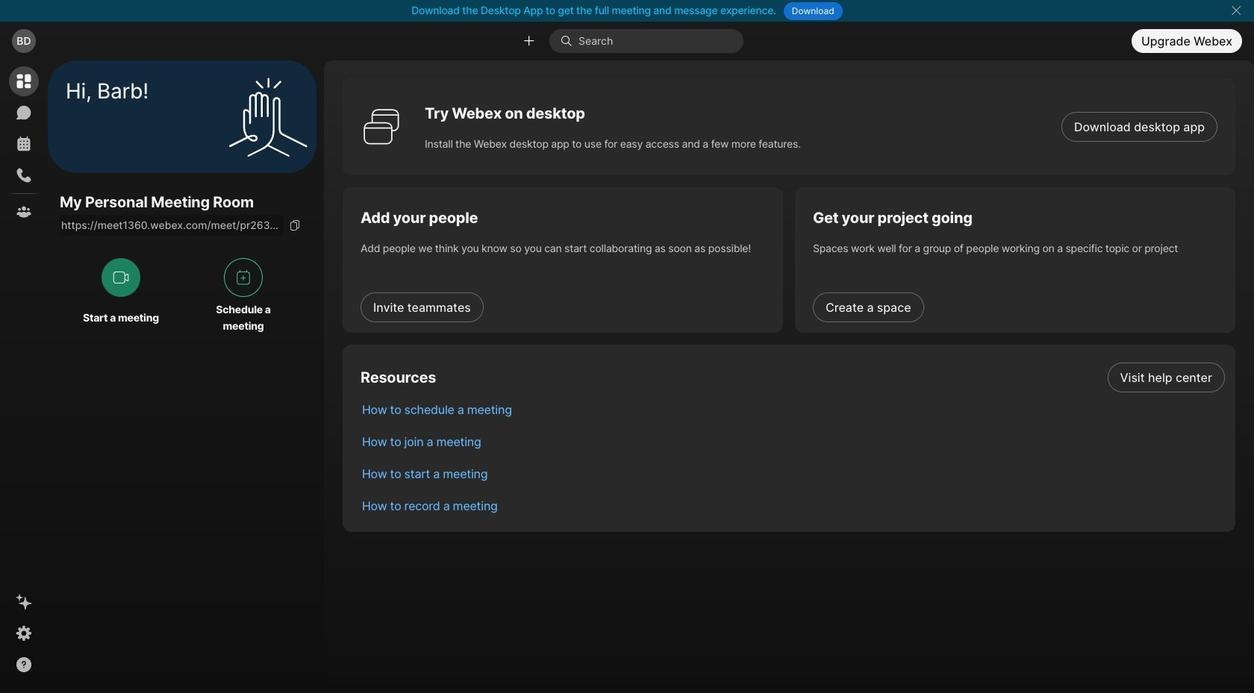 Task type: vqa. For each thing, say whether or not it's contained in the screenshot.
Messaging, Has No New Notifications "image"
no



Task type: describe. For each thing, give the bounding box(es) containing it.
3 list item from the top
[[350, 425, 1235, 458]]

2 list item from the top
[[350, 393, 1235, 425]]

cancel_16 image
[[1230, 4, 1242, 16]]

webex tab list
[[9, 66, 39, 227]]



Task type: locate. For each thing, give the bounding box(es) containing it.
navigation
[[0, 60, 48, 693]]

two hands high fiving image
[[223, 72, 313, 162]]

4 list item from the top
[[350, 458, 1235, 490]]

5 list item from the top
[[350, 490, 1235, 522]]

list item
[[350, 361, 1235, 393], [350, 393, 1235, 425], [350, 425, 1235, 458], [350, 458, 1235, 490], [350, 490, 1235, 522]]

None text field
[[60, 215, 284, 236]]

1 list item from the top
[[350, 361, 1235, 393]]



